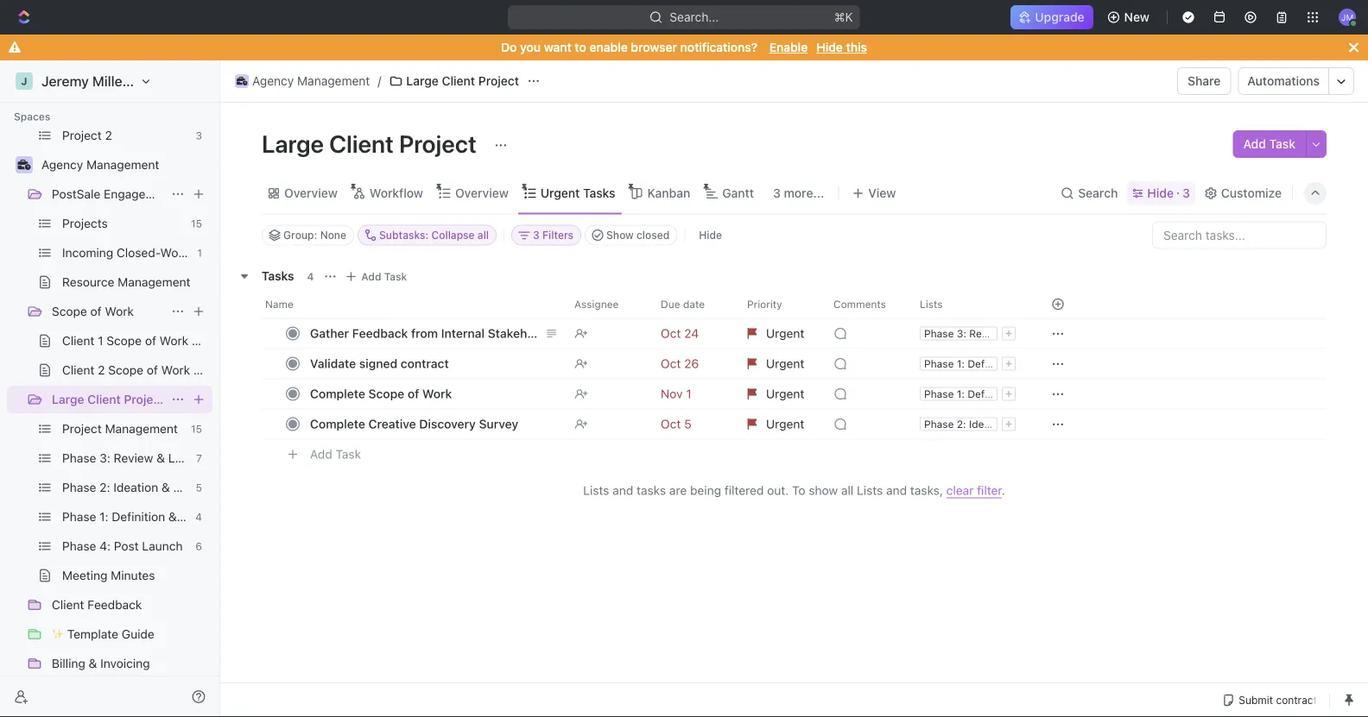 Task type: describe. For each thing, give the bounding box(es) containing it.
j
[[21, 75, 27, 87]]

share
[[1188, 74, 1221, 88]]

1 and from the left
[[613, 484, 633, 498]]

1 horizontal spatial all
[[841, 484, 854, 498]]

search...
[[670, 10, 719, 24]]

due date
[[661, 298, 705, 311]]

1 vertical spatial large client project link
[[52, 386, 165, 414]]

0 horizontal spatial tasks
[[262, 269, 294, 283]]

of inside client 1 scope of work docs link
[[145, 334, 156, 348]]

1 horizontal spatial phase 3: review & launch
[[924, 328, 1053, 340]]

post
[[114, 539, 139, 554]]

1 vertical spatial large client project
[[262, 129, 482, 158]]

.
[[1002, 484, 1005, 498]]

large client project inside tree
[[52, 393, 165, 407]]

deals
[[188, 246, 220, 260]]

closed
[[637, 229, 670, 241]]

template
[[67, 628, 118, 642]]

complete scope of work link
[[306, 382, 561, 407]]

enable
[[590, 40, 628, 54]]

upgrade
[[1035, 10, 1085, 24]]

urgent for validate signed contract
[[766, 357, 805, 371]]

of inside scope of work link
[[90, 305, 102, 319]]

automations button
[[1239, 68, 1329, 94]]

customize button
[[1199, 181, 1287, 206]]

jm button
[[1334, 3, 1361, 31]]

7
[[196, 453, 202, 465]]

view button
[[846, 181, 902, 206]]

review inside tree
[[114, 451, 153, 466]]

work down client 1 scope of work docs link
[[161, 363, 190, 377]]

customize
[[1221, 186, 1282, 200]]

✨ template guide
[[52, 628, 154, 642]]

urgent tasks link
[[537, 181, 615, 206]]

1 horizontal spatial large client project link
[[385, 71, 523, 92]]

1 vertical spatial add task button
[[341, 266, 414, 287]]

0 vertical spatial add task
[[1243, 137, 1296, 151]]

won
[[160, 246, 185, 260]]

2 vertical spatial add
[[310, 448, 332, 462]]

minutes
[[111, 569, 155, 583]]

⌘k
[[835, 10, 853, 24]]

notifications?
[[680, 40, 758, 54]]

show closed
[[606, 229, 670, 241]]

client inside client feedback link
[[52, 598, 84, 612]]

incoming closed-won deals
[[62, 246, 220, 260]]

filters
[[543, 229, 574, 241]]

0 vertical spatial large client project
[[406, 74, 519, 88]]

do you want to enable browser notifications? enable hide this
[[501, 40, 867, 54]]

phase 4: post launch
[[62, 539, 183, 554]]

from
[[411, 327, 438, 341]]

tara shultz's workspace, , element
[[16, 73, 33, 90]]

subtasks: collapse all
[[379, 229, 489, 241]]

of inside complete scope of work link
[[408, 387, 419, 401]]

new button
[[1100, 3, 1160, 31]]

1 horizontal spatial large
[[262, 129, 324, 158]]

work up client 2 scope of work docs
[[160, 334, 188, 348]]

resource
[[62, 275, 114, 289]]

group:
[[283, 229, 317, 241]]

lists for lists
[[920, 298, 943, 311]]

0 vertical spatial large
[[406, 74, 439, 88]]

urgent button for complete creative discovery survey
[[737, 409, 823, 440]]

client feedback
[[52, 598, 142, 612]]

complete creative discovery survey
[[310, 417, 518, 431]]

postsale
[[52, 187, 100, 201]]

stakeholders
[[488, 327, 563, 341]]

scope inside client 1 scope of work docs link
[[107, 334, 142, 348]]

internal
[[441, 327, 485, 341]]

urgent tasks
[[541, 186, 615, 200]]

2 vertical spatial add task button
[[302, 444, 368, 465]]

browser
[[631, 40, 677, 54]]

0 vertical spatial phase 3: review & launch link
[[924, 328, 1053, 340]]

signed
[[359, 357, 398, 371]]

search button
[[1056, 181, 1123, 206]]

sidebar navigation
[[0, 4, 246, 718]]

1 horizontal spatial agency
[[252, 74, 294, 88]]

urgent button for validate signed contract
[[737, 349, 823, 380]]

lists button
[[910, 291, 1031, 318]]

0 vertical spatial launch
[[1017, 328, 1053, 340]]

phase 1: definition & onboarding link for validate signed contract
[[924, 358, 1085, 370]]

do
[[501, 40, 517, 54]]

2 vertical spatial phase 1: definition & onboarding link
[[62, 504, 246, 531]]

resource management
[[62, 275, 191, 289]]

onboarding for complete scope of work
[[1028, 388, 1085, 400]]

creative
[[368, 417, 416, 431]]

work down validate signed contract 'link'
[[422, 387, 452, 401]]

filter
[[977, 484, 1002, 498]]

3 filters button
[[511, 225, 581, 246]]

4:
[[100, 539, 111, 554]]

jeremy
[[41, 73, 89, 89]]

billing & invoicing link
[[52, 650, 209, 678]]

discovery
[[419, 417, 476, 431]]

management down incoming closed-won deals link
[[118, 275, 191, 289]]

incoming closed-won deals link
[[62, 239, 220, 267]]

view button
[[846, 173, 902, 214]]

priority button
[[737, 291, 823, 318]]

0 vertical spatial phase 2: ideation & production
[[924, 419, 1075, 431]]

0 vertical spatial tasks
[[583, 186, 615, 200]]

jm
[[1341, 12, 1354, 22]]

workflow
[[370, 186, 423, 200]]

0 vertical spatial all
[[478, 229, 489, 241]]

3 filters
[[533, 229, 574, 241]]

1 overview link from the left
[[281, 181, 338, 206]]

subtasks:
[[379, 229, 429, 241]]

1 horizontal spatial 1
[[197, 247, 202, 259]]

0 vertical spatial production
[[1022, 419, 1075, 431]]

2 for project
[[105, 128, 112, 143]]

client inside client 2 scope of work docs link
[[62, 363, 94, 377]]

/
[[378, 74, 381, 88]]

0 vertical spatial 4
[[307, 271, 314, 283]]

tree containing project 2
[[7, 4, 246, 718]]

1 vertical spatial phase 2: ideation & production link
[[62, 474, 234, 502]]

phase 1: definition & onboarding for validate signed contract
[[924, 358, 1085, 370]]

meeting minutes link
[[62, 562, 209, 590]]

definition for complete scope of work
[[968, 388, 1015, 400]]

tasks
[[637, 484, 666, 498]]

definition for validate signed contract
[[968, 358, 1015, 370]]

complete scope of work
[[310, 387, 452, 401]]

6
[[196, 541, 202, 553]]

of inside client 2 scope of work docs link
[[147, 363, 158, 377]]

0 vertical spatial add task button
[[1233, 130, 1306, 158]]

workflow link
[[366, 181, 423, 206]]

overview for second 'overview' link from the right
[[284, 186, 338, 200]]

scope inside scope of work link
[[52, 305, 87, 319]]

agency management inside tree
[[41, 158, 159, 172]]

urgent button for complete scope of work
[[737, 379, 823, 410]]

meeting minutes
[[62, 569, 155, 583]]

3 for 3 filters
[[533, 229, 540, 241]]

gather feedback from internal stakeholders
[[310, 327, 563, 341]]

share button
[[1178, 67, 1231, 95]]

2 vertical spatial launch
[[142, 539, 183, 554]]

phase 4: post launch link
[[62, 533, 189, 561]]

show
[[606, 229, 634, 241]]

kanban
[[647, 186, 690, 200]]

client 1 scope of work docs
[[62, 334, 220, 348]]

0 vertical spatial 3:
[[957, 328, 967, 340]]

lists for lists and tasks are being filtered out. to show all lists and tasks, clear filter .
[[583, 484, 609, 498]]

client feedback link
[[52, 592, 209, 619]]

assignee
[[574, 298, 619, 311]]

2: inside tree
[[100, 481, 110, 495]]

closed-
[[117, 246, 160, 260]]

gantt
[[722, 186, 754, 200]]



Task type: vqa. For each thing, say whether or not it's contained in the screenshot.


Task type: locate. For each thing, give the bounding box(es) containing it.
1 horizontal spatial feedback
[[352, 327, 408, 341]]

feedback for gather
[[352, 327, 408, 341]]

search
[[1078, 186, 1118, 200]]

overview up group: none
[[284, 186, 338, 200]]

2:
[[957, 419, 966, 431], [100, 481, 110, 495]]

0 horizontal spatial agency management
[[41, 158, 159, 172]]

feedback inside tree
[[87, 598, 142, 612]]

4 down group: none
[[307, 271, 314, 283]]

feedback up validate signed contract at the left
[[352, 327, 408, 341]]

2 horizontal spatial task
[[1269, 137, 1296, 151]]

project management link
[[62, 416, 184, 443]]

phase 2: ideation & production link up .
[[924, 419, 1075, 431]]

lists right show
[[857, 484, 883, 498]]

ideation
[[969, 419, 1009, 431], [113, 481, 158, 495]]

large inside tree
[[52, 393, 84, 407]]

scope
[[52, 305, 87, 319], [107, 334, 142, 348], [108, 363, 143, 377], [368, 387, 404, 401]]

1
[[197, 247, 202, 259], [98, 334, 103, 348]]

4 inside tree
[[195, 511, 202, 523]]

add task up name dropdown button
[[361, 271, 407, 283]]

launch up '5'
[[168, 451, 209, 466]]

postsale engagements
[[52, 187, 180, 201]]

new
[[1124, 10, 1150, 24]]

0 horizontal spatial phase 3: review & launch
[[62, 451, 209, 466]]

management down client 2 scope of work docs link at the left
[[105, 422, 178, 436]]

0 vertical spatial docs
[[192, 334, 220, 348]]

0 vertical spatial phase 1: definition & onboarding
[[924, 358, 1085, 370]]

0 horizontal spatial add
[[310, 448, 332, 462]]

0 vertical spatial 1
[[197, 247, 202, 259]]

management down project 2 link
[[86, 158, 159, 172]]

1 horizontal spatial overview
[[455, 186, 509, 200]]

1 horizontal spatial overview link
[[452, 181, 509, 206]]

work down resource management
[[105, 305, 134, 319]]

ideation inside phase 2: ideation & production link
[[113, 481, 158, 495]]

hide left this at right
[[817, 40, 843, 54]]

docs for client 2 scope of work docs
[[193, 363, 222, 377]]

tree
[[7, 4, 246, 718]]

15 for projects
[[191, 218, 202, 230]]

1: for complete scope of work
[[957, 388, 965, 400]]

0 vertical spatial feedback
[[352, 327, 408, 341]]

agency management down project 2
[[41, 158, 159, 172]]

of
[[90, 305, 102, 319], [145, 334, 156, 348], [147, 363, 158, 377], [408, 387, 419, 401]]

enable
[[769, 40, 808, 54]]

of up client 2 scope of work docs
[[145, 334, 156, 348]]

docs up client 2 scope of work docs
[[192, 334, 220, 348]]

complete creative discovery survey link
[[306, 412, 561, 437]]

billing
[[52, 657, 85, 671]]

0 horizontal spatial 2:
[[100, 481, 110, 495]]

3 down workspace
[[196, 130, 202, 142]]

phase 2: ideation & production link
[[924, 419, 1075, 431], [62, 474, 234, 502]]

agency inside tree
[[41, 158, 83, 172]]

2 complete from the top
[[310, 417, 365, 431]]

1 vertical spatial review
[[114, 451, 153, 466]]

0 vertical spatial 1:
[[957, 358, 965, 370]]

agency management link left /
[[231, 71, 374, 92]]

15 for project management
[[191, 423, 202, 435]]

1 vertical spatial 2
[[98, 363, 105, 377]]

4 up 6
[[195, 511, 202, 523]]

1 overview from the left
[[284, 186, 338, 200]]

0 vertical spatial agency management
[[252, 74, 370, 88]]

being
[[690, 484, 721, 498]]

1 horizontal spatial 2:
[[957, 419, 966, 431]]

1 vertical spatial ideation
[[113, 481, 158, 495]]

kanban link
[[644, 181, 690, 206]]

2 vertical spatial hide
[[699, 229, 722, 241]]

1 vertical spatial launch
[[168, 451, 209, 466]]

scope up "creative"
[[368, 387, 404, 401]]

large client project up project management
[[52, 393, 165, 407]]

overview link up group: none
[[281, 181, 338, 206]]

3: down project management
[[100, 451, 110, 466]]

3 left filters
[[533, 229, 540, 241]]

3
[[196, 130, 202, 142], [773, 186, 781, 200], [1183, 186, 1190, 200], [533, 229, 540, 241]]

2 and from the left
[[886, 484, 907, 498]]

1 horizontal spatial task
[[384, 271, 407, 283]]

docs for client 1 scope of work docs
[[192, 334, 220, 348]]

lists inside dropdown button
[[920, 298, 943, 311]]

complete inside complete scope of work link
[[310, 387, 365, 401]]

1 horizontal spatial lists
[[857, 484, 883, 498]]

1 vertical spatial large
[[262, 129, 324, 158]]

complete
[[310, 387, 365, 401], [310, 417, 365, 431]]

lists left tasks
[[583, 484, 609, 498]]

onboarding for validate signed contract
[[1028, 358, 1085, 370]]

1 horizontal spatial phase 3: review & launch link
[[924, 328, 1053, 340]]

1 urgent button from the top
[[737, 318, 823, 349]]

client 2 scope of work docs
[[62, 363, 222, 377]]

scope down scope of work link
[[107, 334, 142, 348]]

3 inside dropdown button
[[773, 186, 781, 200]]

2 down miller's
[[105, 128, 112, 143]]

review down lists dropdown button
[[969, 328, 1004, 340]]

2 for client
[[98, 363, 105, 377]]

client inside client 1 scope of work docs link
[[62, 334, 94, 348]]

priority
[[747, 298, 782, 311]]

phase 2: ideation & production inside tree
[[62, 481, 234, 495]]

projects link
[[62, 210, 184, 238]]

3 left more...
[[773, 186, 781, 200]]

add task button up "customize"
[[1233, 130, 1306, 158]]

to
[[792, 484, 806, 498]]

1 vertical spatial agency management
[[41, 158, 159, 172]]

2 horizontal spatial add
[[1243, 137, 1266, 151]]

2 inside project 2 link
[[105, 128, 112, 143]]

large client project down do
[[406, 74, 519, 88]]

validate
[[310, 357, 356, 371]]

1 horizontal spatial phase 2: ideation & production link
[[924, 419, 1075, 431]]

5
[[196, 482, 202, 494]]

more...
[[784, 186, 824, 200]]

hide 3
[[1147, 186, 1190, 200]]

urgent for complete creative discovery survey
[[766, 417, 805, 431]]

management left /
[[297, 74, 370, 88]]

tasks,
[[910, 484, 943, 498]]

1 15 from the top
[[191, 218, 202, 230]]

3 more... button
[[767, 181, 830, 206]]

all right show
[[841, 484, 854, 498]]

2 vertical spatial 1:
[[100, 510, 108, 524]]

phase 3: review & launch link down lists dropdown button
[[924, 328, 1053, 340]]

large client project
[[406, 74, 519, 88], [262, 129, 482, 158], [52, 393, 165, 407]]

launch down lists dropdown button
[[1017, 328, 1053, 340]]

of down resource
[[90, 305, 102, 319]]

0 vertical spatial large client project link
[[385, 71, 523, 92]]

launch
[[1017, 328, 1053, 340], [168, 451, 209, 466], [142, 539, 183, 554]]

show
[[809, 484, 838, 498]]

hide inside button
[[699, 229, 722, 241]]

contract
[[401, 357, 449, 371]]

add task
[[1243, 137, 1296, 151], [361, 271, 407, 283], [310, 448, 361, 462]]

agency management left /
[[252, 74, 370, 88]]

0 horizontal spatial ideation
[[113, 481, 158, 495]]

phase 3: review & launch inside tree
[[62, 451, 209, 466]]

you
[[520, 40, 541, 54]]

0 horizontal spatial review
[[114, 451, 153, 466]]

1 vertical spatial tasks
[[262, 269, 294, 283]]

feedback
[[352, 327, 408, 341], [87, 598, 142, 612]]

2 overview from the left
[[455, 186, 509, 200]]

2 horizontal spatial hide
[[1147, 186, 1174, 200]]

phase 3: review & launch link down project management link
[[62, 445, 209, 473]]

lists right comments 'dropdown button'
[[920, 298, 943, 311]]

1 vertical spatial add task
[[361, 271, 407, 283]]

view
[[868, 186, 896, 200]]

hide for hide
[[699, 229, 722, 241]]

client 1 scope of work docs link
[[62, 327, 220, 355]]

0 horizontal spatial lists
[[583, 484, 609, 498]]

tasks up show
[[583, 186, 615, 200]]

1 vertical spatial all
[[841, 484, 854, 498]]

0 horizontal spatial 1
[[98, 334, 103, 348]]

meeting
[[62, 569, 107, 583]]

1: for validate signed contract
[[957, 358, 965, 370]]

0 vertical spatial agency management link
[[231, 71, 374, 92]]

add task button up name dropdown button
[[341, 266, 414, 287]]

agency up postsale on the top left of page
[[41, 158, 83, 172]]

1 horizontal spatial production
[[1022, 419, 1075, 431]]

15
[[191, 218, 202, 230], [191, 423, 202, 435]]

1: inside tree
[[100, 510, 108, 524]]

filtered
[[725, 484, 764, 498]]

overview up collapse
[[455, 186, 509, 200]]

assignee button
[[564, 291, 650, 318]]

1 vertical spatial agency
[[41, 158, 83, 172]]

1 horizontal spatial tasks
[[583, 186, 615, 200]]

add up "customize"
[[1243, 137, 1266, 151]]

and left tasks,
[[886, 484, 907, 498]]

1 horizontal spatial agency management link
[[231, 71, 374, 92]]

review down project management link
[[114, 451, 153, 466]]

phase
[[924, 328, 954, 340], [924, 358, 954, 370], [924, 388, 954, 400], [924, 419, 954, 431], [62, 451, 96, 466], [62, 481, 96, 495], [62, 510, 96, 524], [62, 539, 96, 554]]

scope down client 1 scope of work docs link
[[108, 363, 143, 377]]

overview for first 'overview' link from the right
[[455, 186, 509, 200]]

2 urgent button from the top
[[737, 349, 823, 380]]

complete for complete scope of work
[[310, 387, 365, 401]]

0 vertical spatial 15
[[191, 218, 202, 230]]

0 vertical spatial add
[[1243, 137, 1266, 151]]

add task up "customize"
[[1243, 137, 1296, 151]]

2 down client 1 scope of work docs link
[[98, 363, 105, 377]]

1 vertical spatial 15
[[191, 423, 202, 435]]

hide right search
[[1147, 186, 1174, 200]]

4
[[307, 271, 314, 283], [195, 511, 202, 523]]

name button
[[262, 291, 564, 318]]

3 for 3 more...
[[773, 186, 781, 200]]

0 horizontal spatial agency
[[41, 158, 83, 172]]

0 vertical spatial definition
[[968, 358, 1015, 370]]

phase 2: ideation & production up .
[[924, 419, 1075, 431]]

all right collapse
[[478, 229, 489, 241]]

add task down complete scope of work
[[310, 448, 361, 462]]

15 up 7
[[191, 423, 202, 435]]

1 right won
[[197, 247, 202, 259]]

validate signed contract
[[310, 357, 449, 371]]

2: up 4:
[[100, 481, 110, 495]]

0 horizontal spatial hide
[[699, 229, 722, 241]]

large client project link up project management
[[52, 386, 165, 414]]

complete down validate
[[310, 387, 365, 401]]

1 vertical spatial onboarding
[[1028, 388, 1085, 400]]

0 horizontal spatial phase 2: ideation & production link
[[62, 474, 234, 502]]

2 inside client 2 scope of work docs link
[[98, 363, 105, 377]]

urgent for complete scope of work
[[766, 387, 805, 401]]

hide down gantt link in the right of the page
[[699, 229, 722, 241]]

docs down client 1 scope of work docs link
[[193, 363, 222, 377]]

large client project up the workflow link
[[262, 129, 482, 158]]

and left tasks
[[613, 484, 633, 498]]

0 vertical spatial phase 2: ideation & production link
[[924, 419, 1075, 431]]

large client project link down do
[[385, 71, 523, 92]]

phase 2: ideation & production down 7
[[62, 481, 234, 495]]

invoicing
[[100, 657, 150, 671]]

1 horizontal spatial review
[[969, 328, 1004, 340]]

agency management link
[[231, 71, 374, 92], [41, 151, 209, 179]]

2: up clear
[[957, 419, 966, 431]]

phase 3: review & launch down lists dropdown button
[[924, 328, 1053, 340]]

postsale engagements link
[[52, 181, 180, 208]]

0 horizontal spatial large
[[52, 393, 84, 407]]

2 15 from the top
[[191, 423, 202, 435]]

0 horizontal spatial 4
[[195, 511, 202, 523]]

phase 3: review & launch down project management link
[[62, 451, 209, 466]]

agency management link down project 2 link
[[41, 151, 209, 179]]

1 horizontal spatial phase 2: ideation & production
[[924, 419, 1075, 431]]

2 vertical spatial phase 1: definition & onboarding
[[62, 510, 246, 524]]

none
[[320, 229, 346, 241]]

0 vertical spatial onboarding
[[1028, 358, 1085, 370]]

due date button
[[650, 291, 737, 318]]

upgrade link
[[1011, 5, 1093, 29]]

3 inside tree
[[196, 130, 202, 142]]

1 vertical spatial 1
[[98, 334, 103, 348]]

1 complete from the top
[[310, 387, 365, 401]]

0 vertical spatial review
[[969, 328, 1004, 340]]

&
[[1007, 328, 1014, 340], [1018, 358, 1025, 370], [1018, 388, 1025, 400], [1011, 419, 1019, 431], [157, 451, 165, 466], [161, 481, 170, 495], [168, 510, 177, 524], [89, 657, 97, 671]]

gantt link
[[719, 181, 754, 206]]

✨
[[52, 628, 64, 642]]

3 inside dropdown button
[[533, 229, 540, 241]]

agency right business time icon
[[252, 74, 294, 88]]

3: down lists dropdown button
[[957, 328, 967, 340]]

3 for 3
[[196, 130, 202, 142]]

urgent
[[541, 186, 580, 200], [766, 327, 805, 341], [766, 357, 805, 371], [766, 387, 805, 401], [766, 417, 805, 431]]

add down complete scope of work
[[310, 448, 332, 462]]

of down client 1 scope of work docs link
[[147, 363, 158, 377]]

2 vertical spatial add task
[[310, 448, 361, 462]]

2 horizontal spatial lists
[[920, 298, 943, 311]]

production inside tree
[[173, 481, 234, 495]]

1 vertical spatial 4
[[195, 511, 202, 523]]

1 horizontal spatial 4
[[307, 271, 314, 283]]

phase 2: ideation & production link down 7
[[62, 474, 234, 502]]

phase 2: ideation & production
[[924, 419, 1075, 431], [62, 481, 234, 495]]

all
[[478, 229, 489, 241], [841, 484, 854, 498]]

out.
[[767, 484, 789, 498]]

ideation up filter
[[969, 419, 1009, 431]]

overview link
[[281, 181, 338, 206], [452, 181, 509, 206]]

3:
[[957, 328, 967, 340], [100, 451, 110, 466]]

work
[[105, 305, 134, 319], [160, 334, 188, 348], [161, 363, 190, 377], [422, 387, 452, 401]]

definition inside tree
[[112, 510, 165, 524]]

phase 1: definition & onboarding link for complete scope of work
[[924, 388, 1085, 400]]

clear filter link
[[947, 484, 1002, 499]]

0 horizontal spatial all
[[478, 229, 489, 241]]

15 up deals
[[191, 218, 202, 230]]

0 horizontal spatial task
[[336, 448, 361, 462]]

feedback for client
[[87, 598, 142, 612]]

phase 1: definition & onboarding inside tree
[[62, 510, 246, 524]]

2 overview link from the left
[[452, 181, 509, 206]]

onboarding inside phase 1: definition & onboarding link
[[180, 510, 246, 524]]

scope inside client 2 scope of work docs link
[[108, 363, 143, 377]]

2 vertical spatial task
[[336, 448, 361, 462]]

feedback down meeting minutes
[[87, 598, 142, 612]]

want
[[544, 40, 572, 54]]

project 2 link
[[62, 122, 189, 149]]

4 urgent button from the top
[[737, 409, 823, 440]]

add task button down complete scope of work
[[302, 444, 368, 465]]

task down complete scope of work
[[336, 448, 361, 462]]

this
[[846, 40, 867, 54]]

1 horizontal spatial 3:
[[957, 328, 967, 340]]

0 vertical spatial ideation
[[969, 419, 1009, 431]]

0 vertical spatial task
[[1269, 137, 1296, 151]]

business time image
[[18, 160, 31, 170]]

complete inside complete creative discovery survey link
[[310, 417, 365, 431]]

scope inside complete scope of work link
[[368, 387, 404, 401]]

miller's
[[92, 73, 139, 89]]

docs inside client 1 scope of work docs link
[[192, 334, 220, 348]]

1 down scope of work link
[[98, 334, 103, 348]]

Search tasks... text field
[[1153, 222, 1326, 248]]

ideation up the post
[[113, 481, 158, 495]]

1 horizontal spatial ideation
[[969, 419, 1009, 431]]

3 urgent button from the top
[[737, 379, 823, 410]]

0 horizontal spatial phase 3: review & launch link
[[62, 445, 209, 473]]

project 2
[[62, 128, 112, 143]]

tasks up name in the left of the page
[[262, 269, 294, 283]]

task up "customize"
[[1269, 137, 1296, 151]]

complete down complete scope of work
[[310, 417, 365, 431]]

0 vertical spatial agency
[[252, 74, 294, 88]]

0 vertical spatial 2:
[[957, 419, 966, 431]]

0 horizontal spatial agency management link
[[41, 151, 209, 179]]

add up name dropdown button
[[361, 271, 381, 283]]

1 horizontal spatial agency management
[[252, 74, 370, 88]]

scope down resource
[[52, 305, 87, 319]]

1 vertical spatial add
[[361, 271, 381, 283]]

phase 1: definition & onboarding for complete scope of work
[[924, 388, 1085, 400]]

1 vertical spatial phase 2: ideation & production
[[62, 481, 234, 495]]

gather feedback from internal stakeholders link
[[306, 321, 563, 346]]

1 vertical spatial definition
[[968, 388, 1015, 400]]

automations
[[1248, 74, 1320, 88]]

hide for hide 3
[[1147, 186, 1174, 200]]

of up complete creative discovery survey
[[408, 387, 419, 401]]

business time image
[[236, 77, 247, 86]]

overview link up collapse
[[452, 181, 509, 206]]

clear
[[947, 484, 974, 498]]

0 vertical spatial hide
[[817, 40, 843, 54]]

hide button
[[692, 225, 729, 246]]

1 vertical spatial 3:
[[100, 451, 110, 466]]

and
[[613, 484, 633, 498], [886, 484, 907, 498]]

launch right the post
[[142, 539, 183, 554]]

0 horizontal spatial and
[[613, 484, 633, 498]]

task up name dropdown button
[[384, 271, 407, 283]]

client
[[442, 74, 475, 88], [329, 129, 394, 158], [62, 334, 94, 348], [62, 363, 94, 377], [87, 393, 121, 407], [52, 598, 84, 612]]

0 horizontal spatial production
[[173, 481, 234, 495]]

1 vertical spatial phase 1: definition & onboarding
[[924, 388, 1085, 400]]

1:
[[957, 358, 965, 370], [957, 388, 965, 400], [100, 510, 108, 524]]

docs inside client 2 scope of work docs link
[[193, 363, 222, 377]]

3 left customize button
[[1183, 186, 1190, 200]]

client 2 scope of work docs link
[[62, 357, 222, 384]]

1 vertical spatial complete
[[310, 417, 365, 431]]

3: inside tree
[[100, 451, 110, 466]]

complete for complete creative discovery survey
[[310, 417, 365, 431]]

1 vertical spatial feedback
[[87, 598, 142, 612]]



